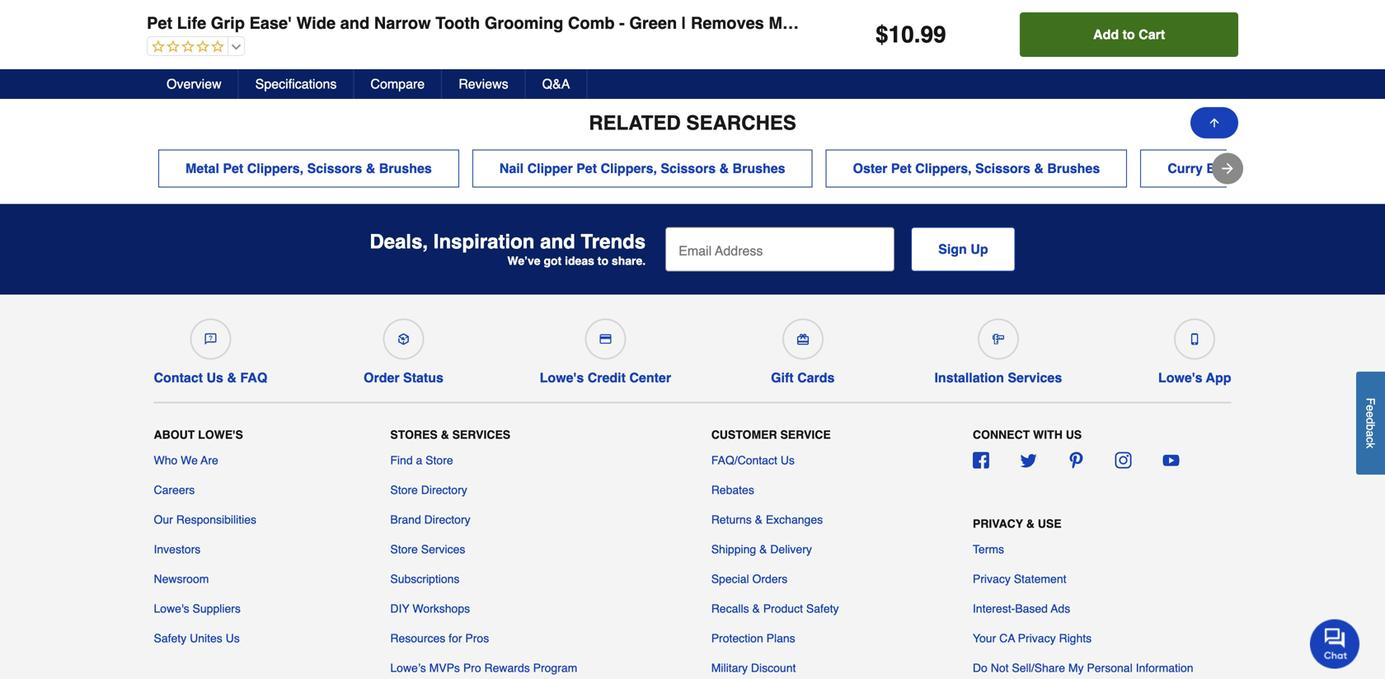 Task type: vqa. For each thing, say whether or not it's contained in the screenshot.
the bottom Cable
no



Task type: locate. For each thing, give the bounding box(es) containing it.
us
[[1066, 428, 1082, 442]]

| right knots
[[971, 14, 976, 33]]

3 brushes from the left
[[1048, 161, 1101, 176]]

interest-based ads link
[[973, 601, 1071, 617]]

lowe's mvps pro rewards program
[[390, 662, 578, 675]]

directory for store directory
[[421, 484, 467, 497]]

add for 1st "add to cart" 'link' from the right
[[942, 23, 963, 37]]

2 vertical spatial services
[[421, 543, 466, 556]]

pet right metal
[[223, 161, 244, 176]]

green
[[630, 14, 677, 33]]

service
[[781, 428, 831, 442]]

instagram image
[[1116, 452, 1132, 469]]

2 vertical spatial us
[[226, 632, 240, 645]]

oster pet clippers, scissors & brushes link
[[826, 150, 1128, 188]]

store down stores & services
[[426, 454, 453, 467]]

brand
[[390, 513, 421, 527]]

ease'
[[249, 14, 292, 33]]

and left 99
[[886, 14, 915, 33]]

safety right product
[[807, 602, 839, 616]]

0 horizontal spatial for
[[449, 632, 462, 645]]

rubberized
[[981, 14, 1070, 33]]

to for third "add to cart" 'link' from left
[[591, 23, 602, 37]]

1 horizontal spatial safety
[[807, 602, 839, 616]]

1 vertical spatial safety
[[154, 632, 187, 645]]

compare
[[371, 76, 425, 92]]

1 vertical spatial privacy
[[973, 573, 1011, 586]]

0 horizontal spatial and
[[340, 14, 370, 33]]

do not sell/share my personal information link
[[973, 660, 1194, 677]]

q&a
[[542, 76, 570, 92]]

nail
[[500, 161, 524, 176]]

subscriptions
[[390, 573, 460, 586]]

0 vertical spatial services
[[1008, 370, 1063, 385]]

pros
[[466, 632, 489, 645]]

Email Address email field
[[666, 227, 895, 272]]

pet life  grip ease' wide and narrow tooth grooming comb - green | removes mats, tangles, and knots | rubberized grips for precision control
[[147, 14, 1287, 33]]

cart left green
[[604, 23, 628, 37]]

a inside 'find a store' link
[[416, 454, 423, 467]]

lowe's credit center link
[[540, 312, 671, 386]]

rebates
[[712, 484, 755, 497]]

store directory
[[390, 484, 467, 497]]

protection plans link
[[712, 630, 796, 647]]

to left -
[[591, 23, 602, 37]]

to right life
[[216, 23, 227, 37]]

brand directory link
[[390, 512, 471, 528]]

to for 1st "add to cart" 'link' from the right
[[966, 23, 977, 37]]

0 vertical spatial privacy
[[973, 517, 1024, 531]]

0 horizontal spatial us
[[207, 370, 223, 385]]

pet right "clipper"
[[577, 161, 597, 176]]

to
[[216, 23, 227, 37], [403, 23, 414, 37], [591, 23, 602, 37], [778, 23, 789, 37], [966, 23, 977, 37], [1123, 27, 1136, 42], [598, 254, 609, 268]]

clippers, down related
[[601, 161, 657, 176]]

brushes inside oster pet clippers, scissors & brushes "link"
[[1048, 161, 1101, 176]]

1 vertical spatial store
[[390, 484, 418, 497]]

got
[[544, 254, 562, 268]]

e up the b
[[1365, 412, 1378, 418]]

dimensions image
[[993, 334, 1005, 345]]

1 horizontal spatial brushes
[[733, 161, 786, 176]]

privacy up interest-
[[973, 573, 1011, 586]]

add
[[192, 23, 213, 37], [379, 23, 401, 37], [567, 23, 588, 37], [754, 23, 776, 37], [942, 23, 963, 37], [1094, 27, 1119, 42]]

diy workshops
[[390, 602, 470, 616]]

store for directory
[[390, 484, 418, 497]]

lowe's for lowe's credit center
[[540, 370, 584, 385]]

gift card image
[[797, 334, 809, 345]]

and up got
[[540, 230, 576, 253]]

services for store services
[[421, 543, 466, 556]]

a up the 'k'
[[1365, 431, 1378, 437]]

narrow
[[374, 14, 431, 33]]

privacy right ca
[[1018, 632, 1056, 645]]

services inside installation services "link"
[[1008, 370, 1063, 385]]

find a store
[[390, 454, 453, 467]]

us right unites
[[226, 632, 240, 645]]

pet right oster
[[892, 161, 912, 176]]

mvps
[[429, 662, 460, 675]]

to inside button
[[1123, 27, 1136, 42]]

0 vertical spatial a
[[1365, 431, 1378, 437]]

customer care image
[[205, 334, 216, 345]]

responsibilities
[[176, 513, 257, 527]]

privacy up terms
[[973, 517, 1024, 531]]

my
[[1069, 662, 1084, 675]]

cart right 'grips'
[[1139, 27, 1166, 42]]

0 vertical spatial us
[[207, 370, 223, 385]]

us inside 'link'
[[226, 632, 240, 645]]

clipper
[[528, 161, 573, 176]]

privacy
[[973, 517, 1024, 531], [973, 573, 1011, 586], [1018, 632, 1056, 645]]

safety left unites
[[154, 632, 187, 645]]

interest-
[[973, 602, 1016, 616]]

sign
[[939, 242, 967, 257]]

mats,
[[769, 14, 811, 33]]

us for faq/contact
[[781, 454, 795, 467]]

2 vertical spatial privacy
[[1018, 632, 1056, 645]]

brushes inside metal pet clippers, scissors & brushes link
[[379, 161, 432, 176]]

services inside store services link
[[421, 543, 466, 556]]

to for second "add to cart" 'link' from the right
[[778, 23, 789, 37]]

unites
[[190, 632, 223, 645]]

who we are
[[154, 454, 218, 467]]

pinterest image
[[1068, 452, 1085, 469]]

services
[[1008, 370, 1063, 385], [453, 428, 511, 442], [421, 543, 466, 556]]

privacy for privacy statement
[[973, 573, 1011, 586]]

lowe's down newsroom link
[[154, 602, 189, 616]]

lowe's left the credit
[[540, 370, 584, 385]]

safety
[[807, 602, 839, 616], [154, 632, 187, 645]]

add to cart
[[192, 23, 253, 37], [379, 23, 441, 37], [567, 23, 628, 37], [754, 23, 816, 37], [942, 23, 1003, 37], [1094, 27, 1166, 42]]

1 vertical spatial us
[[781, 454, 795, 467]]

1 vertical spatial directory
[[424, 513, 471, 527]]

2 brushes from the left
[[733, 161, 786, 176]]

lowe's suppliers link
[[154, 601, 241, 617]]

lowe's left app at the right
[[1159, 370, 1203, 385]]

clippers, right oster
[[916, 161, 972, 176]]

to down trends
[[598, 254, 609, 268]]

pet left life
[[147, 14, 172, 33]]

shipping & delivery
[[712, 543, 812, 556]]

clippers, right arrow right icon at the right
[[1273, 161, 1330, 176]]

1 vertical spatial services
[[453, 428, 511, 442]]

lowe's up are
[[198, 428, 243, 442]]

to right removes
[[778, 23, 789, 37]]

mobile image
[[1190, 334, 1201, 345]]

lowe's mvps pro rewards program link
[[390, 660, 578, 677]]

recalls
[[712, 602, 749, 616]]

cart inside 'add to cart' button
[[1139, 27, 1166, 42]]

2 horizontal spatial brushes
[[1048, 161, 1101, 176]]

to inside deals, inspiration and trends we've got ideas to share.
[[598, 254, 609, 268]]

2 | from the left
[[971, 14, 976, 33]]

us for contact
[[207, 370, 223, 385]]

store down brand
[[390, 543, 418, 556]]

special orders
[[712, 573, 788, 586]]

lowe's
[[390, 662, 426, 675]]

reviews
[[459, 76, 509, 92]]

0 horizontal spatial safety
[[154, 632, 187, 645]]

investors
[[154, 543, 201, 556]]

0 horizontal spatial brushes
[[379, 161, 432, 176]]

&
[[366, 161, 376, 176], [720, 161, 729, 176], [1035, 161, 1044, 176], [227, 370, 237, 385], [441, 428, 449, 442], [755, 513, 763, 527], [1027, 517, 1035, 531], [760, 543, 767, 556], [753, 602, 760, 616]]

for right 'grips'
[[1123, 14, 1145, 33]]

e up d
[[1365, 405, 1378, 412]]

military
[[712, 662, 748, 675]]

clippers, inside "link"
[[916, 161, 972, 176]]

services for installation services
[[1008, 370, 1063, 385]]

brushes for oster pet clippers, scissors & brushes
[[1048, 161, 1101, 176]]

0 horizontal spatial |
[[682, 14, 687, 33]]

order status link
[[364, 312, 444, 386]]

3 clippers, from the left
[[916, 161, 972, 176]]

brushes
[[379, 161, 432, 176], [733, 161, 786, 176], [1048, 161, 1101, 176]]

services up connect with us
[[1008, 370, 1063, 385]]

oster pet clippers, scissors & brushes
[[853, 161, 1101, 176]]

2 horizontal spatial us
[[781, 454, 795, 467]]

|
[[682, 14, 687, 33], [971, 14, 976, 33]]

0 vertical spatial for
[[1123, 14, 1145, 33]]

to right 'grips'
[[1123, 27, 1136, 42]]

add to cart inside button
[[1094, 27, 1166, 42]]

plans
[[767, 632, 796, 645]]

twitter image
[[1021, 452, 1037, 469]]

0 horizontal spatial a
[[416, 454, 423, 467]]

to left tooth
[[403, 23, 414, 37]]

privacy inside your ca privacy rights link
[[1018, 632, 1056, 645]]

for left pros
[[449, 632, 462, 645]]

our
[[154, 513, 173, 527]]

1 brushes from the left
[[379, 161, 432, 176]]

privacy for privacy & use
[[973, 517, 1024, 531]]

contact us & faq link
[[154, 312, 267, 386]]

zero stars image
[[148, 40, 224, 55]]

directory up brand directory
[[421, 484, 467, 497]]

scissors
[[307, 161, 362, 176], [661, 161, 716, 176], [976, 161, 1031, 176], [1333, 161, 1386, 176]]

sign up form
[[666, 227, 1016, 272]]

deals,
[[370, 230, 428, 253]]

services down brand directory link
[[421, 543, 466, 556]]

2 vertical spatial store
[[390, 543, 418, 556]]

related searches
[[589, 112, 797, 134]]

deals, inspiration and trends we've got ideas to share.
[[370, 230, 646, 268]]

grooming
[[485, 14, 564, 33]]

99
[[921, 21, 947, 48]]

to right 99
[[966, 23, 977, 37]]

directory
[[421, 484, 467, 497], [424, 513, 471, 527]]

3 scissors from the left
[[976, 161, 1031, 176]]

| right green
[[682, 14, 687, 33]]

ideas
[[565, 254, 595, 268]]

1 horizontal spatial for
[[1123, 14, 1145, 33]]

us right contact
[[207, 370, 223, 385]]

add for third "add to cart" 'link' from left
[[567, 23, 588, 37]]

installation services link
[[935, 312, 1063, 386]]

clippers, right metal
[[247, 161, 304, 176]]

1 | from the left
[[682, 14, 687, 33]]

1 horizontal spatial and
[[540, 230, 576, 253]]

add for fourth "add to cart" 'link' from the right
[[379, 23, 401, 37]]

10
[[889, 21, 915, 48]]

.
[[915, 21, 921, 48]]

and right the wide
[[340, 14, 370, 33]]

center
[[630, 370, 671, 385]]

cart right life
[[229, 23, 253, 37]]

privacy inside privacy statement link
[[973, 573, 1011, 586]]

add for first "add to cart" 'link' from the left
[[192, 23, 213, 37]]

e
[[1365, 405, 1378, 412], [1365, 412, 1378, 418]]

brush
[[1207, 161, 1245, 176]]

0 vertical spatial directory
[[421, 484, 467, 497]]

1 horizontal spatial us
[[226, 632, 240, 645]]

1 e from the top
[[1365, 405, 1378, 412]]

add inside button
[[1094, 27, 1119, 42]]

cart
[[229, 23, 253, 37], [417, 23, 441, 37], [604, 23, 628, 37], [792, 23, 816, 37], [979, 23, 1003, 37], [1139, 27, 1166, 42]]

nail clipper pet clippers, scissors & brushes
[[500, 161, 786, 176]]

safety unites us link
[[154, 630, 240, 647]]

comb
[[568, 14, 615, 33]]

a right find
[[416, 454, 423, 467]]

faq
[[240, 370, 267, 385]]

store up brand
[[390, 484, 418, 497]]

1 vertical spatial a
[[416, 454, 423, 467]]

subscriptions link
[[390, 571, 460, 588]]

directory down store directory link
[[424, 513, 471, 527]]

1 horizontal spatial a
[[1365, 431, 1378, 437]]

2 horizontal spatial and
[[886, 14, 915, 33]]

special orders link
[[712, 571, 788, 588]]

terms link
[[973, 541, 1005, 558]]

0 vertical spatial safety
[[807, 602, 839, 616]]

compare button
[[354, 69, 442, 99]]

services up 'find a store' link
[[453, 428, 511, 442]]

brushes for metal pet clippers, scissors & brushes
[[379, 161, 432, 176]]

1 horizontal spatial |
[[971, 14, 976, 33]]

us down customer service
[[781, 454, 795, 467]]



Task type: describe. For each thing, give the bounding box(es) containing it.
4 scissors from the left
[[1333, 161, 1386, 176]]

add to cart button
[[1021, 12, 1239, 57]]

f
[[1365, 398, 1378, 405]]

faq/contact us link
[[712, 452, 795, 469]]

1 clippers, from the left
[[247, 161, 304, 176]]

shipping
[[712, 543, 757, 556]]

& inside "link"
[[1035, 161, 1044, 176]]

safety inside 'link'
[[154, 632, 187, 645]]

pet inside "link"
[[892, 161, 912, 176]]

facebook image
[[973, 452, 990, 469]]

q&a button
[[526, 69, 588, 99]]

statement
[[1014, 573, 1067, 586]]

f e e d b a c k button
[[1357, 372, 1386, 475]]

tangles,
[[816, 14, 882, 33]]

0 vertical spatial store
[[426, 454, 453, 467]]

rebates link
[[712, 482, 755, 498]]

workshops
[[413, 602, 470, 616]]

store directory link
[[390, 482, 467, 498]]

cart up compare button
[[417, 23, 441, 37]]

cards
[[798, 370, 835, 385]]

installation
[[935, 370, 1005, 385]]

recalls & product safety link
[[712, 601, 839, 617]]

arrow up image
[[1208, 116, 1222, 130]]

do not sell/share my personal information
[[973, 662, 1194, 675]]

sign up button
[[912, 227, 1016, 272]]

special
[[712, 573, 749, 586]]

find a store link
[[390, 452, 453, 469]]

interest-based ads
[[973, 602, 1071, 616]]

chat invite button image
[[1311, 619, 1361, 669]]

store services link
[[390, 541, 466, 558]]

contact us & faq
[[154, 370, 267, 385]]

youtube image
[[1163, 452, 1180, 469]]

customer
[[712, 428, 777, 442]]

metal pet clippers, scissors & brushes link
[[158, 150, 459, 188]]

grips
[[1075, 14, 1118, 33]]

resources
[[390, 632, 446, 645]]

5 add to cart link from the left
[[894, 11, 1051, 47]]

2 add to cart link from the left
[[331, 11, 489, 47]]

specifications button
[[239, 69, 354, 99]]

newsroom
[[154, 573, 209, 586]]

faq/contact us
[[712, 454, 795, 467]]

share.
[[612, 254, 646, 268]]

oster
[[853, 161, 888, 176]]

4 add to cart link from the left
[[706, 11, 864, 47]]

app
[[1206, 370, 1232, 385]]

cart right knots
[[979, 23, 1003, 37]]

privacy statement link
[[973, 571, 1067, 588]]

searches
[[687, 112, 797, 134]]

are
[[201, 454, 218, 467]]

personal
[[1088, 662, 1133, 675]]

4 clippers, from the left
[[1273, 161, 1330, 176]]

d
[[1365, 418, 1378, 424]]

2 e from the top
[[1365, 412, 1378, 418]]

stores
[[390, 428, 438, 442]]

sell/share
[[1012, 662, 1066, 675]]

to for first "add to cart" 'link' from the left
[[216, 23, 227, 37]]

add for second "add to cart" 'link' from the right
[[754, 23, 776, 37]]

lowe's app
[[1159, 370, 1232, 385]]

curry brush pet clippers, scissors
[[1168, 161, 1386, 176]]

to for fourth "add to cart" 'link' from the right
[[403, 23, 414, 37]]

rewards
[[485, 662, 530, 675]]

lowe's for lowe's suppliers
[[154, 602, 189, 616]]

your
[[973, 632, 997, 645]]

pet right arrow right icon at the right
[[1249, 161, 1269, 176]]

suppliers
[[193, 602, 241, 616]]

sign up
[[939, 242, 989, 257]]

brand directory
[[390, 513, 471, 527]]

nail clipper pet clippers, scissors & brushes link
[[472, 150, 813, 188]]

who we are link
[[154, 452, 218, 469]]

cart left tangles,
[[792, 23, 816, 37]]

3 add to cart link from the left
[[519, 11, 676, 47]]

control
[[1228, 14, 1287, 33]]

2 scissors from the left
[[661, 161, 716, 176]]

military discount
[[712, 662, 796, 675]]

privacy statement
[[973, 573, 1067, 586]]

military discount link
[[712, 660, 796, 677]]

credit card image
[[600, 334, 612, 345]]

scissors inside "link"
[[976, 161, 1031, 176]]

pickup image
[[398, 334, 410, 345]]

shipping & delivery link
[[712, 541, 812, 558]]

1 add to cart link from the left
[[144, 11, 301, 47]]

lowe's for lowe's app
[[1159, 370, 1203, 385]]

2 clippers, from the left
[[601, 161, 657, 176]]

directory for brand directory
[[424, 513, 471, 527]]

we
[[181, 454, 198, 467]]

returns & exchanges
[[712, 513, 823, 527]]

overview button
[[150, 69, 239, 99]]

diy workshops link
[[390, 601, 470, 617]]

a inside f e e d b a c k button
[[1365, 431, 1378, 437]]

stores & services
[[390, 428, 511, 442]]

1 scissors from the left
[[307, 161, 362, 176]]

store for services
[[390, 543, 418, 556]]

careers link
[[154, 482, 195, 498]]

k
[[1365, 443, 1378, 449]]

grip
[[211, 14, 245, 33]]

gift cards link
[[768, 312, 839, 386]]

brushes inside nail clipper pet clippers, scissors & brushes link
[[733, 161, 786, 176]]

delivery
[[771, 543, 812, 556]]

wide
[[297, 14, 336, 33]]

our responsibilities
[[154, 513, 257, 527]]

protection
[[712, 632, 764, 645]]

investors link
[[154, 541, 201, 558]]

arrow right image
[[1220, 160, 1236, 177]]

connect
[[973, 428, 1030, 442]]

overview
[[167, 76, 222, 92]]

faq/contact
[[712, 454, 778, 467]]

and inside deals, inspiration and trends we've got ideas to share.
[[540, 230, 576, 253]]

ca
[[1000, 632, 1016, 645]]

contact
[[154, 370, 203, 385]]

credit
[[588, 370, 626, 385]]

gift
[[771, 370, 794, 385]]

exchanges
[[766, 513, 823, 527]]

1 vertical spatial for
[[449, 632, 462, 645]]

safety unites us
[[154, 632, 240, 645]]

who
[[154, 454, 178, 467]]

not
[[991, 662, 1009, 675]]



